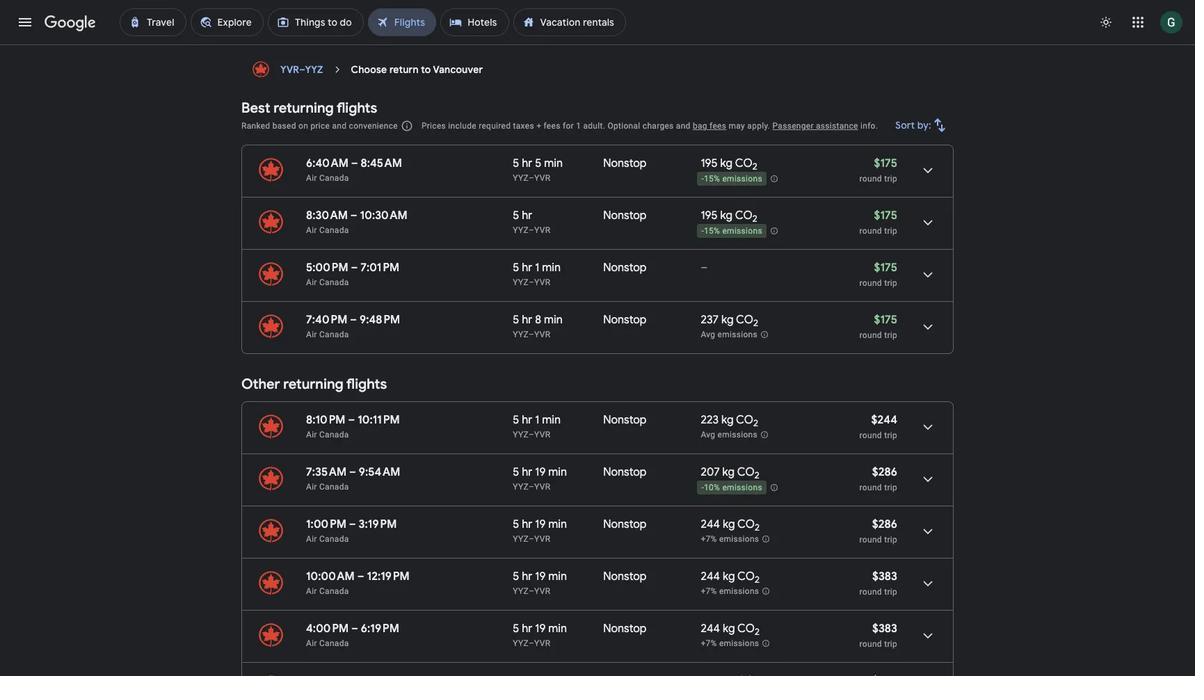 Task type: vqa. For each thing, say whether or not it's contained in the screenshot.
Twohill
no



Task type: describe. For each thing, give the bounding box(es) containing it.
kg for 9:48 pm
[[721, 313, 734, 327]]

total duration 5 hr 3 min. element
[[513, 674, 603, 676]]

yyz for 9:54 am
[[513, 482, 529, 492]]

$286 for 207
[[872, 465, 898, 479]]

sort by:
[[896, 119, 932, 131]]

10:00 am
[[306, 570, 355, 584]]

yvr for 9:54 am
[[534, 482, 551, 492]]

+
[[537, 121, 541, 131]]

carry-
[[355, 4, 384, 17]]

286 US dollars text field
[[872, 465, 898, 479]]

– inside 8:30 am – 10:30 am air canada
[[351, 209, 357, 223]]

5:00 pm – 7:01 pm air canada
[[306, 261, 400, 287]]

flights for best returning flights
[[337, 99, 377, 117]]

optional
[[608, 121, 640, 131]]

min for 8:45 am
[[544, 157, 563, 170]]

min for 6:19 pm
[[548, 622, 567, 636]]

total duration 5 hr. element
[[513, 209, 603, 225]]

+7% emissions for 6:19 pm
[[701, 639, 759, 649]]

leaves toronto pearson international airport at 4:00 pm on sunday, january 28 and arrives at vancouver international airport at 6:19 pm on sunday, january 28. element
[[306, 622, 399, 636]]

other returning flights
[[241, 376, 387, 393]]

Arrival time: 9:48 PM. text field
[[360, 313, 400, 327]]

bag fees button
[[693, 121, 727, 131]]

min for 12:19 pm
[[548, 570, 567, 584]]

5 hr 19 min yyz – yvr for 9:54 am
[[513, 465, 567, 492]]

based
[[273, 121, 296, 131]]

total duration 5 hr 1 min. element for 10:11 pm
[[513, 413, 603, 429]]

yvr – yyz
[[280, 63, 323, 76]]

passenger assistance button
[[773, 121, 858, 131]]

yvr inside 5 hr yyz – yvr
[[534, 225, 551, 235]]

choose return to vancouver
[[351, 63, 483, 76]]

leaves toronto pearson international airport at 6:40 am on sunday, january 28 and arrives at vancouver international airport at 8:45 am on sunday, january 28. element
[[306, 157, 402, 170]]

5 hr yyz – yvr
[[513, 209, 551, 235]]

canada for 5:00 pm
[[319, 278, 349, 287]]

kg for 3:19 pm
[[723, 518, 735, 532]]

Arrival time: 10:11 PM. text field
[[358, 413, 400, 427]]

2 for 10:30 am
[[753, 213, 758, 225]]

price
[[311, 121, 330, 131]]

for
[[563, 121, 574, 131]]

canada for 8:30 am
[[319, 225, 349, 235]]

total duration 5 hr 19 min. element for 12:19 pm
[[513, 570, 603, 586]]

244 kg co 2 for 12:19 pm
[[701, 570, 760, 586]]

round for 3:19 pm
[[860, 535, 882, 545]]

air for 4:00 pm
[[306, 639, 317, 648]]

kg for 10:30 am
[[720, 209, 733, 223]]

trip for 12:19 pm
[[884, 587, 898, 597]]

taxes
[[513, 121, 534, 131]]

apply.
[[747, 121, 770, 131]]

may
[[729, 121, 745, 131]]

+7% emissions for 3:19 pm
[[701, 534, 759, 544]]

hr for 6:19 pm
[[522, 622, 533, 636]]

change appearance image
[[1090, 6, 1123, 39]]

flight details. leaves toronto pearson international airport at 5:00 pm on sunday, january 28 and arrives at vancouver international airport at 7:01 pm on sunday, january 28. image
[[911, 258, 945, 292]]

stops
[[605, 4, 631, 17]]

– inside 5 hr 5 min yyz – yvr
[[529, 173, 534, 183]]

5 hr 19 min yyz – yvr for 12:19 pm
[[513, 570, 567, 596]]

nonstop for 10:30 am
[[603, 209, 647, 223]]

flight details. leaves toronto pearson international airport at 10:00 am on sunday, january 28 and arrives at vancouver international airport at 12:19 pm on sunday, january 28. image
[[911, 567, 945, 600]]

kg for 10:11 pm
[[721, 413, 734, 427]]

8:10 pm
[[306, 413, 345, 427]]

times
[[540, 4, 568, 17]]

2 and from the left
[[676, 121, 691, 131]]

383 US dollars text field
[[872, 570, 898, 584]]

$175 for 5 hr 5 min
[[874, 157, 898, 170]]

7:35 am
[[306, 465, 347, 479]]

-15% emissions for –
[[702, 226, 762, 236]]

flight details. leaves toronto pearson international airport at 7:35 am on sunday, january 28 and arrives at vancouver international airport at 9:54 am on sunday, january 28. image
[[911, 463, 945, 496]]

– inside 7:35 am – 9:54 am air canada
[[349, 465, 356, 479]]

5 for 9:48 pm
[[513, 313, 519, 327]]

10%
[[704, 483, 720, 493]]

total duration 5 hr 19 min. element for 9:54 am
[[513, 465, 603, 481]]

round for 8:45 am
[[860, 174, 882, 184]]

passenger
[[773, 121, 814, 131]]

223
[[701, 413, 719, 427]]

237
[[701, 313, 719, 327]]

175 us dollars text field for 5 hr 8 min
[[874, 313, 898, 327]]

6:40 am – 8:45 am air canada
[[306, 157, 402, 183]]

$175 for 5 hr
[[874, 209, 898, 223]]

canada for 7:35 am
[[319, 482, 349, 492]]

filters
[[282, 4, 309, 17]]

207 kg co 2
[[701, 465, 760, 482]]

kg for 6:19 pm
[[723, 622, 735, 636]]

air for 1:00 pm
[[306, 534, 317, 544]]

trip for 7:01 pm
[[884, 278, 898, 288]]

10:00 am – 12:19 pm air canada
[[306, 570, 410, 596]]

175 us dollars text field for 5 hr 5 min
[[874, 157, 898, 170]]

– inside 4:00 pm – 6:19 pm air canada
[[351, 622, 358, 636]]

8:30 am – 10:30 am air canada
[[306, 209, 408, 235]]

up to $930 button
[[445, 0, 526, 22]]

3:19 pm
[[359, 518, 397, 532]]

co for 10:11 pm
[[736, 413, 754, 427]]

$244
[[871, 413, 898, 427]]

kg for 12:19 pm
[[723, 570, 735, 584]]

adult.
[[583, 121, 605, 131]]

avg emissions for 223
[[701, 430, 758, 440]]

7:35 am – 9:54 am air canada
[[306, 465, 400, 492]]

nonstop flight. element for 10:30 am
[[603, 209, 647, 225]]

avg for 223
[[701, 430, 715, 440]]

6:40 am
[[306, 157, 349, 170]]

yyz for 3:19 pm
[[513, 534, 529, 544]]

1 carry-on bag
[[348, 4, 416, 17]]

yvr for 9:48 pm
[[534, 330, 551, 340]]

sort by: button
[[890, 109, 954, 142]]

air for 7:40 pm
[[306, 330, 317, 340]]

charges
[[643, 121, 674, 131]]

195 kg co 2 for –
[[701, 209, 758, 225]]

+7% for 3:19 pm
[[701, 534, 717, 544]]

flight details. leaves toronto pearson international airport at 1:00 pm on sunday, january 28 and arrives at vancouver international airport at 3:19 pm on sunday, january 28. image
[[911, 515, 945, 548]]

1:00 pm
[[306, 518, 346, 532]]

1 inside popup button
[[348, 4, 353, 17]]

main content containing best returning flights
[[241, 56, 954, 676]]

8:10 pm – 10:11 pm air canada
[[306, 413, 400, 440]]

Arrival time: 10:30 AM. text field
[[360, 209, 408, 223]]

– inside '7:40 pm – 9:48 pm air canada'
[[350, 313, 357, 327]]

237 kg co 2
[[701, 313, 759, 329]]

up to $930
[[453, 4, 503, 17]]

175 us dollars text field for 5 hr
[[874, 209, 898, 223]]

7:40 pm
[[306, 313, 347, 327]]

to inside up to $930 "popup button"
[[467, 4, 477, 17]]

1 fees from the left
[[544, 121, 561, 131]]

yvr for 6:19 pm
[[534, 639, 551, 648]]

9:54 am
[[359, 465, 400, 479]]

leaves toronto pearson international airport at 10:00 am on sunday, january 28 and arrives at vancouver international airport at 12:19 pm on sunday, january 28. element
[[306, 570, 410, 584]]

yyz for 9:48 pm
[[513, 330, 529, 340]]

19 for 3:19 pm
[[535, 518, 546, 532]]

nonstop flight. element for 6:19 pm
[[603, 622, 647, 638]]

4:00 pm – 6:19 pm air canada
[[306, 622, 399, 648]]

10:11 pm
[[358, 413, 400, 427]]

hr for 9:48 pm
[[522, 313, 533, 327]]

nonstop flight. element for 9:48 pm
[[603, 313, 647, 329]]

1 carry-on bag button
[[340, 0, 439, 22]]

1 - from the top
[[702, 174, 704, 184]]

7:40 pm – 9:48 pm air canada
[[306, 313, 400, 340]]

all
[[268, 4, 280, 17]]

best
[[241, 99, 270, 117]]

all filters (3) button
[[241, 0, 335, 22]]

kg for 8:45 am
[[720, 157, 733, 170]]

up
[[453, 4, 465, 17]]

canada for 4:00 pm
[[319, 639, 349, 648]]

– inside 5 hr yyz – yvr
[[529, 225, 534, 235]]

nonstop for 12:19 pm
[[603, 570, 647, 584]]

10:30 am
[[360, 209, 408, 223]]

2 for 9:54 am
[[755, 470, 760, 482]]

returning for other
[[283, 376, 343, 393]]

2 fees from the left
[[710, 121, 727, 131]]

$286 for 244
[[872, 518, 898, 532]]

– inside 1:00 pm – 3:19 pm air canada
[[349, 518, 356, 532]]

+7% emissions for 12:19 pm
[[701, 587, 759, 596]]

nonstop flight. element for 9:54 am
[[603, 465, 647, 481]]

trip for 3:19 pm
[[884, 535, 898, 545]]

-15% emissions for min
[[702, 174, 762, 184]]

hr for 10:30 am
[[522, 209, 533, 223]]

co for 12:19 pm
[[738, 570, 755, 584]]

assistance
[[816, 121, 858, 131]]

bag inside popup button
[[398, 4, 416, 17]]

$175 for 5 hr 1 min
[[874, 261, 898, 275]]

main menu image
[[17, 14, 33, 31]]

on for based
[[299, 121, 308, 131]]

244 for 3:19 pm
[[701, 518, 720, 532]]

round for 6:19 pm
[[860, 639, 882, 649]]

- for 223
[[702, 483, 704, 493]]

choose
[[351, 63, 387, 76]]

yvr for 8:45 am
[[534, 173, 551, 183]]

– inside 6:40 am – 8:45 am air canada
[[351, 157, 358, 170]]

9:48 pm
[[360, 313, 400, 327]]

avg for 237
[[701, 330, 715, 340]]

5:00 pm
[[306, 261, 348, 275]]



Task type: locate. For each thing, give the bounding box(es) containing it.
7 nonstop from the top
[[603, 518, 647, 532]]

5 for 10:30 am
[[513, 209, 519, 223]]

1 avg emissions from the top
[[701, 330, 758, 340]]

canada down departure time: 5:00 pm. text box
[[319, 278, 349, 287]]

1 vertical spatial bag
[[693, 121, 707, 131]]

7 round from the top
[[860, 535, 882, 545]]

trip up 175 us dollars text field on the right of page
[[884, 226, 898, 236]]

flights up "convenience"
[[337, 99, 377, 117]]

0 vertical spatial -
[[702, 174, 704, 184]]

6 trip from the top
[[884, 483, 898, 493]]

5 hr 8 min yyz – yvr
[[513, 313, 563, 340]]

yyz
[[305, 63, 323, 76], [513, 173, 529, 183], [513, 225, 529, 235], [513, 278, 529, 287], [513, 330, 529, 340], [513, 430, 529, 440], [513, 482, 529, 492], [513, 534, 529, 544], [513, 587, 529, 596], [513, 639, 529, 648]]

canada down 10:00 am
[[319, 587, 349, 596]]

– inside 10:00 am – 12:19 pm air canada
[[357, 570, 364, 584]]

2 for 8:45 am
[[753, 161, 758, 173]]

$175 round trip
[[860, 157, 898, 184], [860, 209, 898, 236], [860, 261, 898, 288], [860, 313, 898, 340]]

0 vertical spatial +7% emissions
[[701, 534, 759, 544]]

1 vertical spatial total duration 5 hr 1 min. element
[[513, 413, 603, 429]]

2 vertical spatial 244 kg co 2
[[701, 622, 760, 638]]

207
[[701, 465, 720, 479]]

7 nonstop flight. element from the top
[[603, 518, 647, 534]]

prices
[[422, 121, 446, 131]]

bag left may
[[693, 121, 707, 131]]

1 vertical spatial -
[[702, 226, 704, 236]]

$175 round trip for 5 hr 5 min
[[860, 157, 898, 184]]

Departure time: 8:30 AM. text field
[[306, 209, 348, 223]]

air down departure time: 5:00 pm. text box
[[306, 278, 317, 287]]

1 195 from the top
[[701, 157, 718, 170]]

nonstop for 3:19 pm
[[603, 518, 647, 532]]

air down departure time: 6:40 am. text box
[[306, 173, 317, 183]]

and right charges
[[676, 121, 691, 131]]

1 vertical spatial returning
[[283, 376, 343, 393]]

2 $383 round trip from the top
[[860, 622, 898, 649]]

return
[[390, 63, 419, 76]]

kg
[[720, 157, 733, 170], [720, 209, 733, 223], [721, 313, 734, 327], [721, 413, 734, 427], [723, 465, 735, 479], [723, 518, 735, 532], [723, 570, 735, 584], [723, 622, 735, 636]]

383 US dollars text field
[[872, 674, 898, 676]]

0 vertical spatial -15% emissions
[[702, 174, 762, 184]]

1
[[348, 4, 353, 17], [576, 121, 581, 131], [535, 261, 540, 275], [535, 413, 540, 427]]

$286 left flight details. leaves toronto pearson international airport at 7:35 am on sunday, january 28 and arrives at vancouver international airport at 9:54 am on sunday, january 28. image
[[872, 465, 898, 479]]

19
[[535, 465, 546, 479], [535, 518, 546, 532], [535, 570, 546, 584], [535, 622, 546, 636]]

round down $244
[[860, 431, 882, 440]]

1 195 kg co 2 from the top
[[701, 157, 758, 173]]

$175 round trip for 5 hr 1 min
[[860, 261, 898, 288]]

trip down 383 us dollars text box
[[884, 639, 898, 649]]

5 inside 5 hr 8 min yyz – yvr
[[513, 313, 519, 327]]

Arrival time: 9:54 AM. text field
[[359, 465, 400, 479]]

(3)
[[311, 4, 323, 17]]

175 us dollars text field left flight details. leaves toronto pearson international airport at 8:30 am on sunday, january 28 and arrives at vancouver international airport at 10:30 am on sunday, january 28. image
[[874, 209, 898, 223]]

learn more about ranking image
[[401, 120, 413, 132]]

nonstop
[[603, 157, 647, 170], [603, 209, 647, 223], [603, 261, 647, 275], [603, 313, 647, 327], [603, 413, 647, 427], [603, 465, 647, 479], [603, 518, 647, 532], [603, 570, 647, 584], [603, 622, 647, 636]]

avg emissions down 237 kg co 2
[[701, 330, 758, 340]]

195 kg co 2 for min
[[701, 157, 758, 173]]

min for 9:48 pm
[[544, 313, 563, 327]]

kg inside 237 kg co 2
[[721, 313, 734, 327]]

5 for 12:19 pm
[[513, 570, 519, 584]]

5 nonstop flight. element from the top
[[603, 413, 647, 429]]

0 horizontal spatial to
[[421, 63, 431, 76]]

round for 12:19 pm
[[860, 587, 882, 597]]

leaves toronto pearson international airport at 5:00 pm on sunday, january 28 and arrives at vancouver international airport at 7:01 pm on sunday, january 28. element
[[306, 261, 400, 275]]

$383 round trip for 6:19 pm
[[860, 622, 898, 649]]

air inside 10:00 am – 12:19 pm air canada
[[306, 587, 317, 596]]

1 horizontal spatial on
[[384, 4, 396, 17]]

nonstop for 9:54 am
[[603, 465, 647, 479]]

2 vertical spatial +7% emissions
[[701, 639, 759, 649]]

canada for 1:00 pm
[[319, 534, 349, 544]]

1 vertical spatial avg emissions
[[701, 430, 758, 440]]

canada inside 1:00 pm – 3:19 pm air canada
[[319, 534, 349, 544]]

2 air from the top
[[306, 225, 317, 235]]

1 vertical spatial $383 round trip
[[860, 622, 898, 649]]

5 hr 19 min yyz – yvr for 6:19 pm
[[513, 622, 567, 648]]

flight details. leaves toronto pearson international airport at 6:40 am on sunday, january 28 and arrives at vancouver international airport at 8:45 am on sunday, january 28. image
[[911, 154, 945, 187]]

air inside 1:00 pm – 3:19 pm air canada
[[306, 534, 317, 544]]

avg down the 223
[[701, 430, 715, 440]]

air inside 8:30 am – 10:30 am air canada
[[306, 225, 317, 235]]

air down 7:35 am text field
[[306, 482, 317, 492]]

0 vertical spatial 195 kg co 2
[[701, 157, 758, 173]]

yyz for 6:19 pm
[[513, 639, 529, 648]]

air inside the 8:10 pm – 10:11 pm air canada
[[306, 430, 317, 440]]

3 +7% emissions from the top
[[701, 639, 759, 649]]

4 air from the top
[[306, 330, 317, 340]]

1 15% from the top
[[704, 174, 720, 184]]

0 vertical spatial to
[[467, 4, 477, 17]]

air for 7:35 am
[[306, 482, 317, 492]]

$175 round trip left flight details. leaves toronto pearson international airport at 5:00 pm on sunday, january 28 and arrives at vancouver international airport at 7:01 pm on sunday, january 28. icon
[[860, 261, 898, 288]]

canada down the 6:40 am
[[319, 173, 349, 183]]

air down "1:00 pm"
[[306, 534, 317, 544]]

1 horizontal spatial fees
[[710, 121, 727, 131]]

kg inside 207 kg co 2
[[723, 465, 735, 479]]

1 horizontal spatial and
[[676, 121, 691, 131]]

Arrival time: 12:19 PM. text field
[[367, 570, 410, 584]]

4 nonstop from the top
[[603, 313, 647, 327]]

244 US dollars text field
[[871, 413, 898, 427]]

air inside 7:35 am – 9:54 am air canada
[[306, 482, 317, 492]]

0 vertical spatial $383 round trip
[[860, 570, 898, 597]]

total duration 5 hr 19 min. element
[[513, 465, 603, 481], [513, 518, 603, 534], [513, 570, 603, 586], [513, 622, 603, 638]]

244 for 6:19 pm
[[701, 622, 720, 636]]

1 $383 from the top
[[872, 570, 898, 584]]

min inside 5 hr 5 min yyz – yvr
[[544, 157, 563, 170]]

min for 7:01 pm
[[542, 261, 561, 275]]

min for 10:11 pm
[[542, 413, 561, 427]]

and
[[332, 121, 347, 131], [676, 121, 691, 131]]

5 hr 5 min yyz – yvr
[[513, 157, 563, 183]]

$383 for 6:19 pm
[[872, 622, 898, 636]]

hr for 12:19 pm
[[522, 570, 533, 584]]

stops button
[[597, 0, 655, 22]]

2 hr from the top
[[522, 209, 533, 223]]

canada inside 6:40 am – 8:45 am air canada
[[319, 173, 349, 183]]

trip for 9:48 pm
[[884, 330, 898, 340]]

trip down $286 text box
[[884, 535, 898, 545]]

2 avg from the top
[[701, 430, 715, 440]]

– inside 5 hr 8 min yyz – yvr
[[529, 330, 534, 340]]

required
[[479, 121, 511, 131]]

3 - from the top
[[702, 483, 704, 493]]

air inside 4:00 pm – 6:19 pm air canada
[[306, 639, 317, 648]]

8:30 am
[[306, 209, 348, 223]]

$175 left flight details. leaves toronto pearson international airport at 8:30 am on sunday, january 28 and arrives at vancouver international airport at 10:30 am on sunday, january 28. image
[[874, 209, 898, 223]]

+7% for 12:19 pm
[[701, 587, 717, 596]]

returning up 8:10 pm "text box"
[[283, 376, 343, 393]]

flight details. leaves toronto pearson international airport at 4:00 pm on sunday, january 28 and arrives at vancouver international airport at 6:19 pm on sunday, january 28. image
[[911, 619, 945, 653]]

15% for min
[[704, 174, 720, 184]]

min inside 5 hr 8 min yyz – yvr
[[544, 313, 563, 327]]

total duration 5 hr 8 min. element
[[513, 313, 603, 329]]

co for 3:19 pm
[[738, 518, 755, 532]]

round for 9:54 am
[[860, 483, 882, 493]]

1 -15% emissions from the top
[[702, 174, 762, 184]]

to right up
[[467, 4, 477, 17]]

244 kg co 2 for 6:19 pm
[[701, 622, 760, 638]]

yyz for 12:19 pm
[[513, 587, 529, 596]]

1 244 from the top
[[701, 518, 720, 532]]

returning up ranked based on price and convenience
[[274, 99, 334, 117]]

and right price
[[332, 121, 347, 131]]

0 vertical spatial 5 hr 1 min yyz – yvr
[[513, 261, 561, 287]]

$175 left flight details. leaves toronto pearson international airport at 6:40 am on sunday, january 28 and arrives at vancouver international airport at 8:45 am on sunday, january 28. icon
[[874, 157, 898, 170]]

air down 8:10 pm "text box"
[[306, 430, 317, 440]]

5 for 7:01 pm
[[513, 261, 519, 275]]

nonstop flight. element for 8:45 am
[[603, 157, 647, 173]]

Arrival time: 6:19 PM. text field
[[361, 622, 399, 636]]

2 244 from the top
[[701, 570, 720, 584]]

min for 9:54 am
[[548, 465, 567, 479]]

0 horizontal spatial fees
[[544, 121, 561, 131]]

canada for 10:00 am
[[319, 587, 349, 596]]

1 vertical spatial flights
[[346, 376, 387, 393]]

Arrival time: 8:45 AM. text field
[[361, 157, 402, 170]]

3 air from the top
[[306, 278, 317, 287]]

yyz inside 5 hr 8 min yyz – yvr
[[513, 330, 529, 340]]

6 nonstop flight. element from the top
[[603, 465, 647, 481]]

4 canada from the top
[[319, 330, 349, 340]]

2 inside 207 kg co 2
[[755, 470, 760, 482]]

$383 round trip up 383 us dollars text field
[[860, 622, 898, 649]]

on up return
[[384, 4, 396, 17]]

1 5 hr 19 min yyz – yvr from the top
[[513, 465, 567, 492]]

3 trip from the top
[[884, 278, 898, 288]]

+7% for 6:19 pm
[[701, 639, 717, 649]]

6 canada from the top
[[319, 482, 349, 492]]

Departure time: 6:40 AM. text field
[[306, 157, 349, 170]]

195 kg co 2
[[701, 157, 758, 173], [701, 209, 758, 225]]

1 244 kg co 2 from the top
[[701, 518, 760, 534]]

Departure time: 1:00 PM. text field
[[306, 518, 346, 532]]

3 total duration 5 hr 19 min. element from the top
[[513, 570, 603, 586]]

flights up 10:11 pm text box
[[346, 376, 387, 393]]

min for 3:19 pm
[[548, 518, 567, 532]]

1 horizontal spatial to
[[467, 4, 477, 17]]

hr inside 5 hr 8 min yyz – yvr
[[522, 313, 533, 327]]

1 vertical spatial +7% emissions
[[701, 587, 759, 596]]

1 vertical spatial 244 kg co 2
[[701, 570, 760, 586]]

yvr inside 5 hr 8 min yyz – yvr
[[534, 330, 551, 340]]

2
[[753, 161, 758, 173], [753, 213, 758, 225], [754, 317, 759, 329], [754, 418, 759, 429], [755, 470, 760, 482], [755, 522, 760, 534], [755, 574, 760, 586], [755, 626, 760, 638]]

$383 round trip up 383 us dollars text box
[[860, 570, 898, 597]]

$175
[[874, 157, 898, 170], [874, 209, 898, 223], [874, 261, 898, 275], [874, 313, 898, 327]]

2 5 hr 1 min yyz – yvr from the top
[[513, 413, 561, 440]]

175 us dollars text field left flight details. leaves toronto pearson international airport at 7:40 pm on sunday, january 28 and arrives at vancouver international airport at 9:48 pm on sunday, january 28. image
[[874, 313, 898, 327]]

canada for 7:40 pm
[[319, 330, 349, 340]]

trip
[[884, 174, 898, 184], [884, 226, 898, 236], [884, 278, 898, 288], [884, 330, 898, 340], [884, 431, 898, 440], [884, 483, 898, 493], [884, 535, 898, 545], [884, 587, 898, 597], [884, 639, 898, 649]]

223 kg co 2
[[701, 413, 759, 429]]

2 244 kg co 2 from the top
[[701, 570, 760, 586]]

leaves toronto pearson international airport at 7:40 pm on sunday, january 28 and arrives at vancouver international airport at 9:48 pm on sunday, january 28. element
[[306, 313, 400, 327]]

2 total duration 5 hr 1 min. element from the top
[[513, 413, 603, 429]]

7 trip from the top
[[884, 535, 898, 545]]

5 hr 1 min yyz – yvr for 10:11 pm
[[513, 413, 561, 440]]

canada down 7:35 am text field
[[319, 482, 349, 492]]

2 vertical spatial +7%
[[701, 639, 717, 649]]

canada down 4:00 pm text field
[[319, 639, 349, 648]]

round inside the $244 round trip
[[860, 431, 882, 440]]

2 +7% from the top
[[701, 587, 717, 596]]

round down 383 us dollars text box
[[860, 639, 882, 649]]

total duration 5 hr 5 min. element
[[513, 157, 603, 173]]

on inside the 1 carry-on bag popup button
[[384, 4, 396, 17]]

$286 round trip up $383 text box
[[860, 518, 898, 545]]

fees left may
[[710, 121, 727, 131]]

3 5 hr 19 min yyz – yvr from the top
[[513, 570, 567, 596]]

$383 left 'flight details. leaves toronto pearson international airport at 4:00 pm on sunday, january 28 and arrives at vancouver international airport at 6:19 pm on sunday, january 28.' icon at the bottom of page
[[872, 622, 898, 636]]

co for 10:30 am
[[735, 209, 753, 223]]

canada inside 4:00 pm – 6:19 pm air canada
[[319, 639, 349, 648]]

nonstop flight. element for 10:11 pm
[[603, 413, 647, 429]]

hr for 8:45 am
[[522, 157, 533, 170]]

383 US dollars text field
[[872, 622, 898, 636]]

1 and from the left
[[332, 121, 347, 131]]

6 air from the top
[[306, 482, 317, 492]]

4 19 from the top
[[535, 622, 546, 636]]

hr for 3:19 pm
[[522, 518, 533, 532]]

nonstop for 7:01 pm
[[603, 261, 647, 275]]

–
[[299, 63, 305, 76], [351, 157, 358, 170], [529, 173, 534, 183], [351, 209, 357, 223], [529, 225, 534, 235], [351, 261, 358, 275], [701, 261, 708, 275], [529, 278, 534, 287], [350, 313, 357, 327], [529, 330, 534, 340], [348, 413, 355, 427], [529, 430, 534, 440], [349, 465, 356, 479], [529, 482, 534, 492], [349, 518, 356, 532], [529, 534, 534, 544], [357, 570, 364, 584], [529, 587, 534, 596], [351, 622, 358, 636], [529, 639, 534, 648]]

co inside 237 kg co 2
[[736, 313, 754, 327]]

5 air from the top
[[306, 430, 317, 440]]

1 horizontal spatial bag
[[693, 121, 707, 131]]

total duration 5 hr 1 min. element
[[513, 261, 603, 277], [513, 413, 603, 429]]

Departure time: 5:00 PM. text field
[[306, 261, 348, 275]]

sort
[[896, 119, 915, 131]]

canada down 7:40 pm
[[319, 330, 349, 340]]

9 trip from the top
[[884, 639, 898, 649]]

5 inside 5 hr yyz – yvr
[[513, 209, 519, 223]]

canada inside '7:40 pm – 9:48 pm air canada'
[[319, 330, 349, 340]]

yvr inside 5 hr 5 min yyz – yvr
[[534, 173, 551, 183]]

2 5 hr 19 min yyz – yvr from the top
[[513, 518, 567, 544]]

0 vertical spatial 175 us dollars text field
[[874, 157, 898, 170]]

244
[[701, 518, 720, 532], [701, 570, 720, 584], [701, 622, 720, 636]]

trip down $383 text box
[[884, 587, 898, 597]]

flights
[[337, 99, 377, 117], [346, 376, 387, 393]]

2 19 from the top
[[535, 518, 546, 532]]

canada down departure time: 1:00 pm. text box
[[319, 534, 349, 544]]

nonstop flight. element
[[603, 157, 647, 173], [603, 209, 647, 225], [603, 261, 647, 277], [603, 313, 647, 329], [603, 413, 647, 429], [603, 465, 647, 481], [603, 518, 647, 534], [603, 570, 647, 586], [603, 622, 647, 638]]

3 +7% from the top
[[701, 639, 717, 649]]

air
[[306, 173, 317, 183], [306, 225, 317, 235], [306, 278, 317, 287], [306, 330, 317, 340], [306, 430, 317, 440], [306, 482, 317, 492], [306, 534, 317, 544], [306, 587, 317, 596], [306, 639, 317, 648]]

air inside the 5:00 pm – 7:01 pm air canada
[[306, 278, 317, 287]]

2 vertical spatial 175 us dollars text field
[[874, 313, 898, 327]]

canada inside 10:00 am – 12:19 pm air canada
[[319, 587, 349, 596]]

round down $383 text box
[[860, 587, 882, 597]]

2 for 3:19 pm
[[755, 522, 760, 534]]

air for 6:40 am
[[306, 173, 317, 183]]

175 US dollars text field
[[874, 261, 898, 275]]

195
[[701, 157, 718, 170], [701, 209, 718, 223]]

3 244 from the top
[[701, 622, 720, 636]]

1 5 hr 1 min yyz – yvr from the top
[[513, 261, 561, 287]]

convenience
[[349, 121, 398, 131]]

hr for 10:11 pm
[[522, 413, 533, 427]]

3 nonstop flight. element from the top
[[603, 261, 647, 277]]

1 vertical spatial 244
[[701, 570, 720, 584]]

1 vertical spatial on
[[299, 121, 308, 131]]

5 hr 1 min yyz – yvr
[[513, 261, 561, 287], [513, 413, 561, 440]]

2 canada from the top
[[319, 225, 349, 235]]

2 vertical spatial -
[[702, 483, 704, 493]]

0 vertical spatial 15%
[[704, 174, 720, 184]]

2 $175 from the top
[[874, 209, 898, 223]]

1 vertical spatial 5 hr 1 min yyz – yvr
[[513, 413, 561, 440]]

avg down 237
[[701, 330, 715, 340]]

None search field
[[241, 0, 954, 45]]

5 for 8:45 am
[[513, 157, 519, 170]]

leaves toronto pearson international airport at 8:10 pm on sunday, january 28 and arrives at vancouver international airport at 10:11 pm on sunday, january 28. element
[[306, 413, 400, 427]]

hr inside 5 hr 5 min yyz – yvr
[[522, 157, 533, 170]]

round for 9:48 pm
[[860, 330, 882, 340]]

round down 286 us dollars text field
[[860, 483, 882, 493]]

0 vertical spatial bag
[[398, 4, 416, 17]]

none search field containing all filters (3)
[[241, 0, 954, 45]]

$286 left flight details. leaves toronto pearson international airport at 1:00 pm on sunday, january 28 and arrives at vancouver international airport at 3:19 pm on sunday, january 28. icon
[[872, 518, 898, 532]]

1 vertical spatial $383
[[872, 622, 898, 636]]

2 15% from the top
[[704, 226, 720, 236]]

0 vertical spatial returning
[[274, 99, 334, 117]]

2 avg emissions from the top
[[701, 430, 758, 440]]

2 $286 from the top
[[872, 518, 898, 532]]

trip for 10:30 am
[[884, 226, 898, 236]]

hr for 7:01 pm
[[522, 261, 533, 275]]

air inside 6:40 am – 8:45 am air canada
[[306, 173, 317, 183]]

1 +7% from the top
[[701, 534, 717, 544]]

leaves toronto pearson international airport at 7:35 am on sunday, january 28 and arrives at vancouver international airport at 9:54 am on sunday, january 28. element
[[306, 465, 400, 479]]

round
[[860, 174, 882, 184], [860, 226, 882, 236], [860, 278, 882, 288], [860, 330, 882, 340], [860, 431, 882, 440], [860, 483, 882, 493], [860, 535, 882, 545], [860, 587, 882, 597], [860, 639, 882, 649]]

by:
[[918, 119, 932, 131]]

air for 8:10 pm
[[306, 430, 317, 440]]

2 -15% emissions from the top
[[702, 226, 762, 236]]

2 inside 237 kg co 2
[[754, 317, 759, 329]]

1 vertical spatial avg
[[701, 430, 715, 440]]

1 canada from the top
[[319, 173, 349, 183]]

1 vertical spatial $286 round trip
[[860, 518, 898, 545]]

ranked based on price and convenience
[[241, 121, 398, 131]]

2 round from the top
[[860, 226, 882, 236]]

5 trip from the top
[[884, 431, 898, 440]]

co inside 223 kg co 2
[[736, 413, 754, 427]]

1 vertical spatial $286
[[872, 518, 898, 532]]

8 air from the top
[[306, 587, 317, 596]]

6:19 pm
[[361, 622, 399, 636]]

$175 round trip left flight details. leaves toronto pearson international airport at 7:40 pm on sunday, january 28 and arrives at vancouver international airport at 9:48 pm on sunday, january 28. image
[[860, 313, 898, 340]]

9 nonstop from the top
[[603, 622, 647, 636]]

canada inside 8:30 am – 10:30 am air canada
[[319, 225, 349, 235]]

0 vertical spatial avg emissions
[[701, 330, 758, 340]]

15%
[[704, 174, 720, 184], [704, 226, 720, 236]]

times button
[[532, 0, 591, 22]]

prices include required taxes + fees for 1 adult. optional charges and bag fees may apply. passenger assistance
[[422, 121, 858, 131]]

19 for 9:54 am
[[535, 465, 546, 479]]

2 195 kg co 2 from the top
[[701, 209, 758, 225]]

1 vertical spatial 15%
[[704, 226, 720, 236]]

nonstop for 9:48 pm
[[603, 313, 647, 327]]

yvr for 7:01 pm
[[534, 278, 551, 287]]

3 nonstop from the top
[[603, 261, 647, 275]]

air down departure time: 8:30 am. text field
[[306, 225, 317, 235]]

on
[[384, 4, 396, 17], [299, 121, 308, 131]]

7:01 pm
[[361, 261, 400, 275]]

5 canada from the top
[[319, 430, 349, 440]]

7 hr from the top
[[522, 518, 533, 532]]

round down 175 us dollars text field on the right of page
[[860, 278, 882, 288]]

2 trip from the top
[[884, 226, 898, 236]]

1 round from the top
[[860, 174, 882, 184]]

19 for 6:19 pm
[[535, 622, 546, 636]]

4 round from the top
[[860, 330, 882, 340]]

4 trip from the top
[[884, 330, 898, 340]]

2 for 12:19 pm
[[755, 574, 760, 586]]

round for 10:11 pm
[[860, 431, 882, 440]]

8:45 am
[[361, 157, 402, 170]]

yyz inside 5 hr 5 min yyz – yvr
[[513, 173, 529, 183]]

flight details. leaves toronto pearson international airport at 7:40 pm on sunday, january 28 and arrives at vancouver international airport at 9:48 pm on sunday, january 28. image
[[911, 310, 945, 344]]

include
[[448, 121, 477, 131]]

nonstop for 6:19 pm
[[603, 622, 647, 636]]

0 vertical spatial $286 round trip
[[860, 465, 898, 493]]

trip left flight details. leaves toronto pearson international airport at 6:40 am on sunday, january 28 and arrives at vancouver international airport at 8:45 am on sunday, january 28. icon
[[884, 174, 898, 184]]

kg for 9:54 am
[[723, 465, 735, 479]]

4 nonstop flight. element from the top
[[603, 313, 647, 329]]

canada inside the 5:00 pm – 7:01 pm air canada
[[319, 278, 349, 287]]

1 19 from the top
[[535, 465, 546, 479]]

1 $175 from the top
[[874, 157, 898, 170]]

best returning flights
[[241, 99, 377, 117]]

on left price
[[299, 121, 308, 131]]

1 vertical spatial 195 kg co 2
[[701, 209, 758, 225]]

co inside 207 kg co 2
[[737, 465, 755, 479]]

2 inside 223 kg co 2
[[754, 418, 759, 429]]

5 for 10:11 pm
[[513, 413, 519, 427]]

-15% emissions
[[702, 174, 762, 184], [702, 226, 762, 236]]

– inside the 8:10 pm – 10:11 pm air canada
[[348, 413, 355, 427]]

4 total duration 5 hr 19 min. element from the top
[[513, 622, 603, 638]]

leaves toronto pearson international airport at 1:00 pm on sunday, january 28 and arrives at vancouver international airport at 3:19 pm on sunday, january 28. element
[[306, 518, 397, 532]]

$286 round trip up $286 text box
[[860, 465, 898, 493]]

flight details. leaves toronto pearson international airport at 8:10 pm on sunday, january 28 and arrives at vancouver international airport at 10:11 pm on sunday, january 28. image
[[911, 410, 945, 444]]

0 vertical spatial 244
[[701, 518, 720, 532]]

round up 175 us dollars text field on the right of page
[[860, 226, 882, 236]]

3 $175 round trip from the top
[[860, 261, 898, 288]]

3 175 us dollars text field from the top
[[874, 313, 898, 327]]

1 total duration 5 hr 19 min. element from the top
[[513, 465, 603, 481]]

5 round from the top
[[860, 431, 882, 440]]

yyz for 10:11 pm
[[513, 430, 529, 440]]

canada down 8:10 pm "text box"
[[319, 430, 349, 440]]

$383 left flight details. leaves toronto pearson international airport at 10:00 am on sunday, january 28 and arrives at vancouver international airport at 12:19 pm on sunday, january 28. icon
[[872, 570, 898, 584]]

yvr
[[280, 63, 299, 76], [534, 173, 551, 183], [534, 225, 551, 235], [534, 278, 551, 287], [534, 330, 551, 340], [534, 430, 551, 440], [534, 482, 551, 492], [534, 534, 551, 544], [534, 587, 551, 596], [534, 639, 551, 648]]

flight details. leaves toronto pearson international airport at 8:30 am on sunday, january 28 and arrives at vancouver international airport at 10:30 am on sunday, january 28. image
[[911, 206, 945, 239]]

5 hr 19 min yyz – yvr for 3:19 pm
[[513, 518, 567, 544]]

0 horizontal spatial on
[[299, 121, 308, 131]]

0 vertical spatial 244 kg co 2
[[701, 518, 760, 534]]

yyz inside 5 hr yyz – yvr
[[513, 225, 529, 235]]

1 $383 round trip from the top
[[860, 570, 898, 597]]

main content
[[241, 56, 954, 676]]

175 us dollars text field left flight details. leaves toronto pearson international airport at 6:40 am on sunday, january 28 and arrives at vancouver international airport at 8:45 am on sunday, january 28. icon
[[874, 157, 898, 170]]

nonstop flight. element for 7:01 pm
[[603, 261, 647, 277]]

hr inside 5 hr yyz – yvr
[[522, 209, 533, 223]]

$175 left flight details. leaves toronto pearson international airport at 7:40 pm on sunday, january 28 and arrives at vancouver international airport at 9:48 pm on sunday, january 28. image
[[874, 313, 898, 327]]

8 hr from the top
[[522, 570, 533, 584]]

$383 round trip
[[860, 570, 898, 597], [860, 622, 898, 649]]

2 $383 from the top
[[872, 622, 898, 636]]

8
[[535, 313, 541, 327]]

Arrival time: 7:01 PM. text field
[[361, 261, 400, 275]]

ranked
[[241, 121, 270, 131]]

Departure time: 7:40 PM. text field
[[306, 313, 347, 327]]

Arrival time: 3:19 PM. text field
[[359, 518, 397, 532]]

– inside the 5:00 pm – 7:01 pm air canada
[[351, 261, 358, 275]]

2 vertical spatial 244
[[701, 622, 720, 636]]

0 horizontal spatial and
[[332, 121, 347, 131]]

$175 left flight details. leaves toronto pearson international airport at 5:00 pm on sunday, january 28 and arrives at vancouver international airport at 7:01 pm on sunday, january 28. icon
[[874, 261, 898, 275]]

0 vertical spatial $383
[[872, 570, 898, 584]]

canada inside the 8:10 pm – 10:11 pm air canada
[[319, 430, 349, 440]]

1 air from the top
[[306, 173, 317, 183]]

avg
[[701, 330, 715, 340], [701, 430, 715, 440]]

bag right carry-
[[398, 4, 416, 17]]

0 vertical spatial on
[[384, 4, 396, 17]]

175 US dollars text field
[[874, 157, 898, 170], [874, 209, 898, 223], [874, 313, 898, 327]]

$244 round trip
[[860, 413, 898, 440]]

0 vertical spatial total duration 5 hr 1 min. element
[[513, 261, 603, 277]]

avg emissions down 223 kg co 2
[[701, 430, 758, 440]]

1:00 pm – 3:19 pm air canada
[[306, 518, 397, 544]]

5 nonstop from the top
[[603, 413, 647, 427]]

air inside '7:40 pm – 9:48 pm air canada'
[[306, 330, 317, 340]]

3 244 kg co 2 from the top
[[701, 622, 760, 638]]

12:19 pm
[[367, 570, 410, 584]]

nonstop for 10:11 pm
[[603, 413, 647, 427]]

1 vertical spatial +7%
[[701, 587, 717, 596]]

co for 8:45 am
[[735, 157, 753, 170]]

nonstop for 8:45 am
[[603, 157, 647, 170]]

Departure time: 4:00 PM. text field
[[306, 622, 349, 636]]

bag inside main content
[[693, 121, 707, 131]]

trip inside the $244 round trip
[[884, 431, 898, 440]]

air down 7:40 pm
[[306, 330, 317, 340]]

air for 10:00 am
[[306, 587, 317, 596]]

8 nonstop flight. element from the top
[[603, 570, 647, 586]]

all filters (3)
[[268, 4, 323, 17]]

0 horizontal spatial bag
[[398, 4, 416, 17]]

2 - from the top
[[702, 226, 704, 236]]

round left flight details. leaves toronto pearson international airport at 6:40 am on sunday, january 28 and arrives at vancouver international airport at 8:45 am on sunday, january 28. icon
[[860, 174, 882, 184]]

trip down 286 us dollars text field
[[884, 483, 898, 493]]

1 $286 round trip from the top
[[860, 465, 898, 493]]

to right return
[[421, 63, 431, 76]]

9 canada from the top
[[319, 639, 349, 648]]

trip left flight details. leaves toronto pearson international airport at 7:40 pm on sunday, january 28 and arrives at vancouver international airport at 9:48 pm on sunday, january 28. image
[[884, 330, 898, 340]]

9 round from the top
[[860, 639, 882, 649]]

round down $286 text box
[[860, 535, 882, 545]]

trip for 6:19 pm
[[884, 639, 898, 649]]

0 vertical spatial avg
[[701, 330, 715, 340]]

0 vertical spatial 195
[[701, 157, 718, 170]]

3 $175 from the top
[[874, 261, 898, 275]]

1 $175 round trip from the top
[[860, 157, 898, 184]]

canada inside 7:35 am – 9:54 am air canada
[[319, 482, 349, 492]]

1 vertical spatial -15% emissions
[[702, 226, 762, 236]]

1 hr from the top
[[522, 157, 533, 170]]

7 canada from the top
[[319, 534, 349, 544]]

Departure time: 7:35 AM. text field
[[306, 465, 347, 479]]

canada down departure time: 8:30 am. text field
[[319, 225, 349, 235]]

2 for 9:48 pm
[[754, 317, 759, 329]]

2 $175 round trip from the top
[[860, 209, 898, 236]]

$175 round trip left flight details. leaves toronto pearson international airport at 6:40 am on sunday, january 28 and arrives at vancouver international airport at 8:45 am on sunday, january 28. icon
[[860, 157, 898, 184]]

other
[[241, 376, 280, 393]]

yvr for 3:19 pm
[[534, 534, 551, 544]]

4 $175 round trip from the top
[[860, 313, 898, 340]]

1 vertical spatial 175 us dollars text field
[[874, 209, 898, 223]]

Departure time: 8:10 PM. text field
[[306, 413, 345, 427]]

$175 round trip up 175 us dollars text field on the right of page
[[860, 209, 898, 236]]

$930
[[479, 4, 503, 17]]

kg inside 223 kg co 2
[[721, 413, 734, 427]]

air down 10:00 am
[[306, 587, 317, 596]]

trip down $244 text box
[[884, 431, 898, 440]]

1 vertical spatial 195
[[701, 209, 718, 223]]

trip for 8:45 am
[[884, 174, 898, 184]]

co for 6:19 pm
[[738, 622, 755, 636]]

0 vertical spatial flights
[[337, 99, 377, 117]]

returning for best
[[274, 99, 334, 117]]

air down 4:00 pm text field
[[306, 639, 317, 648]]

canada
[[319, 173, 349, 183], [319, 225, 349, 235], [319, 278, 349, 287], [319, 330, 349, 340], [319, 430, 349, 440], [319, 482, 349, 492], [319, 534, 349, 544], [319, 587, 349, 596], [319, 639, 349, 648]]

-10% emissions
[[702, 483, 762, 493]]

leaves toronto pearson international airport at 8:30 am on sunday, january 28 and arrives at vancouver international airport at 10:30 am on sunday, january 28. element
[[306, 209, 408, 223]]

trip down 175 us dollars text field on the right of page
[[884, 278, 898, 288]]

2 $286 round trip from the top
[[860, 518, 898, 545]]

0 vertical spatial +7%
[[701, 534, 717, 544]]

4 hr from the top
[[522, 313, 533, 327]]

hr for 9:54 am
[[522, 465, 533, 479]]

$286 round trip for 244
[[860, 518, 898, 545]]

1 $286 from the top
[[872, 465, 898, 479]]

2 195 from the top
[[701, 209, 718, 223]]

+7% emissions
[[701, 534, 759, 544], [701, 587, 759, 596], [701, 639, 759, 649]]

yyz for 8:45 am
[[513, 173, 529, 183]]

4:00 pm
[[306, 622, 349, 636]]

1 avg from the top
[[701, 330, 715, 340]]

286 US dollars text field
[[872, 518, 898, 532]]

244 kg co 2 for 3:19 pm
[[701, 518, 760, 534]]

fees right "+"
[[544, 121, 561, 131]]

1 vertical spatial to
[[421, 63, 431, 76]]

vancouver
[[433, 63, 483, 76]]

3 round from the top
[[860, 278, 882, 288]]

hr
[[522, 157, 533, 170], [522, 209, 533, 223], [522, 261, 533, 275], [522, 313, 533, 327], [522, 413, 533, 427], [522, 465, 533, 479], [522, 518, 533, 532], [522, 570, 533, 584], [522, 622, 533, 636]]

round left flight details. leaves toronto pearson international airport at 7:40 pm on sunday, january 28 and arrives at vancouver international airport at 9:48 pm on sunday, january 28. image
[[860, 330, 882, 340]]

Departure time: 10:00 AM. text field
[[306, 570, 355, 584]]

0 vertical spatial $286
[[872, 465, 898, 479]]

6 hr from the top
[[522, 465, 533, 479]]

air for 5:00 pm
[[306, 278, 317, 287]]



